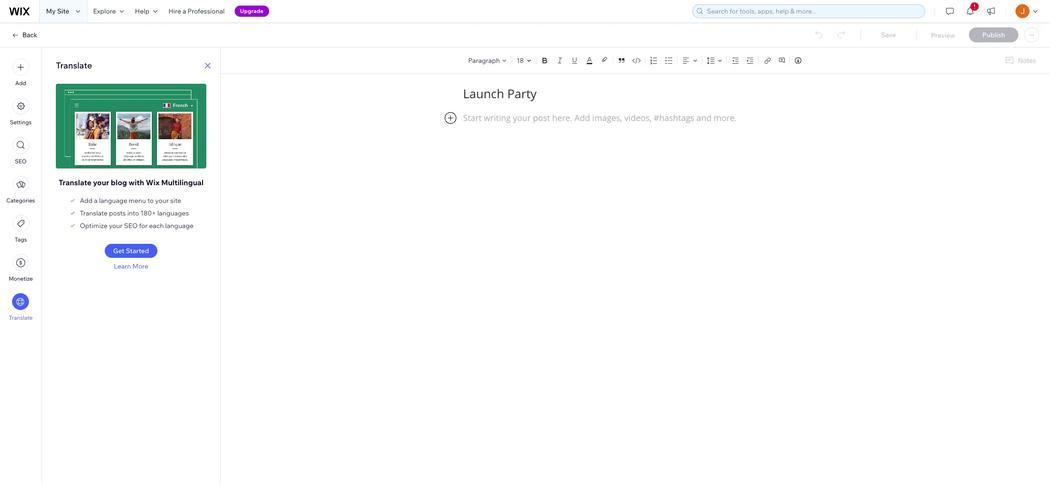 Task type: vqa. For each thing, say whether or not it's contained in the screenshot.
option
no



Task type: locate. For each thing, give the bounding box(es) containing it.
seo
[[15, 158, 27, 165], [124, 222, 138, 230]]

monetize
[[9, 275, 33, 282]]

to
[[147, 197, 154, 205]]

paragraph
[[468, 56, 500, 65]]

language down languages
[[165, 222, 194, 230]]

a inside add a language menu to your site translate posts into 180+ languages optimize your seo for each language
[[94, 197, 97, 205]]

Add a Catchy Title text field
[[463, 86, 801, 102]]

add up settings button
[[15, 80, 26, 87]]

plugin toolbar image
[[445, 112, 456, 124]]

a
[[183, 7, 186, 15], [94, 197, 97, 205]]

add
[[15, 80, 26, 87], [80, 197, 92, 205]]

your
[[93, 178, 109, 187], [155, 197, 169, 205], [109, 222, 123, 230]]

Search for tools, apps, help & more... field
[[704, 5, 922, 18]]

each
[[149, 222, 164, 230]]

started
[[126, 247, 149, 255]]

0 horizontal spatial seo
[[15, 158, 27, 165]]

0 horizontal spatial language
[[99, 197, 127, 205]]

add for add
[[15, 80, 26, 87]]

1 horizontal spatial seo
[[124, 222, 138, 230]]

seo up categories button
[[15, 158, 27, 165]]

None text field
[[463, 112, 808, 333]]

my site
[[46, 7, 69, 15]]

a for professional
[[183, 7, 186, 15]]

add inside add a language menu to your site translate posts into 180+ languages optimize your seo for each language
[[80, 197, 92, 205]]

1 vertical spatial your
[[155, 197, 169, 205]]

1 vertical spatial a
[[94, 197, 97, 205]]

site
[[170, 197, 181, 205]]

learn
[[114, 262, 131, 271]]

0 vertical spatial language
[[99, 197, 127, 205]]

0 vertical spatial add
[[15, 80, 26, 87]]

0 vertical spatial your
[[93, 178, 109, 187]]

posts
[[109, 209, 126, 217]]

your left "blog"
[[93, 178, 109, 187]]

1 vertical spatial add
[[80, 197, 92, 205]]

add a language menu to your site translate posts into 180+ languages optimize your seo for each language
[[80, 197, 194, 230]]

a up optimize
[[94, 197, 97, 205]]

translate your blog with wix multilingual
[[59, 178, 204, 187]]

add inside button
[[15, 80, 26, 87]]

paragraph button
[[466, 54, 509, 67]]

more
[[132, 262, 148, 271]]

site
[[57, 7, 69, 15]]

hire a professional link
[[163, 0, 230, 22]]

seo button
[[12, 137, 29, 165]]

add up optimize
[[80, 197, 92, 205]]

seo left for
[[124, 222, 138, 230]]

a inside hire a professional link
[[183, 7, 186, 15]]

your right to
[[155, 197, 169, 205]]

your down posts
[[109, 222, 123, 230]]

0 horizontal spatial a
[[94, 197, 97, 205]]

language up posts
[[99, 197, 127, 205]]

0 vertical spatial seo
[[15, 158, 27, 165]]

translate
[[56, 60, 92, 71], [59, 178, 91, 187], [80, 209, 108, 217], [9, 314, 33, 321]]

monetize button
[[9, 254, 33, 282]]

1 horizontal spatial a
[[183, 7, 186, 15]]

hire
[[168, 7, 181, 15]]

1 vertical spatial seo
[[124, 222, 138, 230]]

hire a professional
[[168, 7, 225, 15]]

for
[[139, 222, 148, 230]]

menu containing add
[[0, 53, 41, 327]]

0 vertical spatial a
[[183, 7, 186, 15]]

1 vertical spatial language
[[165, 222, 194, 230]]

categories
[[6, 197, 35, 204]]

get started
[[113, 247, 149, 255]]

None field
[[516, 56, 525, 65]]

settings button
[[10, 98, 32, 126]]

wix
[[146, 178, 160, 187]]

add for add a language menu to your site translate posts into 180+ languages optimize your seo for each language
[[80, 197, 92, 205]]

0 horizontal spatial add
[[15, 80, 26, 87]]

back
[[22, 31, 37, 39]]

a right the hire
[[183, 7, 186, 15]]

seo inside button
[[15, 158, 27, 165]]

1 horizontal spatial add
[[80, 197, 92, 205]]

language
[[99, 197, 127, 205], [165, 222, 194, 230]]

menu
[[0, 53, 41, 327]]



Task type: describe. For each thing, give the bounding box(es) containing it.
tags button
[[12, 215, 29, 243]]

into
[[127, 209, 139, 217]]

tags
[[15, 236, 27, 243]]

notes
[[1018, 56, 1036, 65]]

translate inside add a language menu to your site translate posts into 180+ languages optimize your seo for each language
[[80, 209, 108, 217]]

180+
[[141, 209, 156, 217]]

notes button
[[1001, 54, 1039, 67]]

help button
[[129, 0, 163, 22]]

explore
[[93, 7, 116, 15]]

upgrade
[[240, 7, 263, 14]]

2 vertical spatial your
[[109, 222, 123, 230]]

optimize
[[80, 222, 107, 230]]

help
[[135, 7, 149, 15]]

languages
[[157, 209, 189, 217]]

add button
[[12, 59, 29, 87]]

menu
[[129, 197, 146, 205]]

back button
[[11, 31, 37, 39]]

seo inside add a language menu to your site translate posts into 180+ languages optimize your seo for each language
[[124, 222, 138, 230]]

settings
[[10, 119, 32, 126]]

get
[[113, 247, 124, 255]]

my
[[46, 7, 56, 15]]

categories button
[[6, 176, 35, 204]]

blog
[[111, 178, 127, 187]]

learn more
[[114, 262, 148, 271]]

get started button
[[105, 244, 157, 258]]

with
[[129, 178, 144, 187]]

learn more button
[[114, 262, 148, 271]]

professional
[[188, 7, 225, 15]]

multilingual
[[161, 178, 204, 187]]

a for language
[[94, 197, 97, 205]]

translate button
[[9, 293, 33, 321]]

upgrade button
[[235, 6, 269, 17]]

1 horizontal spatial language
[[165, 222, 194, 230]]



